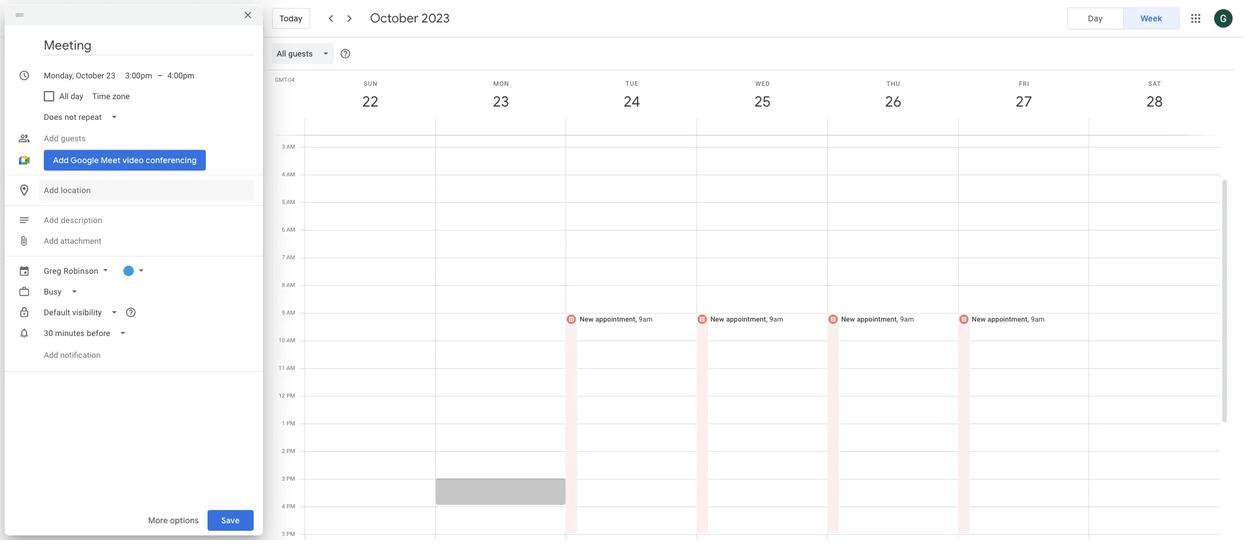 Task type: describe. For each thing, give the bounding box(es) containing it.
11 am
[[279, 365, 295, 372]]

9am for 5th cell from right
[[639, 316, 653, 324]]

9
[[282, 310, 285, 316]]

5 for 5 am
[[282, 199, 285, 205]]

am for 9 am
[[287, 310, 295, 316]]

3 for 3 pm
[[282, 476, 285, 482]]

add notification button
[[39, 342, 105, 369]]

day
[[71, 92, 83, 101]]

4 for 4 pm
[[282, 504, 285, 510]]

location
[[61, 186, 91, 195]]

9 am
[[282, 310, 295, 316]]

thursday, october 26 element
[[881, 89, 907, 115]]

all day
[[59, 92, 83, 101]]

pm for 12 pm
[[287, 393, 295, 399]]

gmt-
[[275, 77, 288, 83]]

saturday, october 28 element
[[1142, 89, 1169, 115]]

gmt-04
[[275, 77, 295, 83]]

5 cell from the left
[[827, 64, 959, 541]]

option group containing day
[[1068, 8, 1180, 29]]

Add title text field
[[44, 37, 254, 54]]

–
[[158, 71, 163, 80]]

appointment for 5th cell from right
[[596, 316, 636, 324]]

22 column header
[[305, 70, 436, 135]]

tuesday, october 24 element
[[619, 89, 645, 115]]

10 am
[[279, 338, 295, 344]]

greg
[[44, 267, 61, 276]]

Start time text field
[[125, 69, 153, 83]]

23 column header
[[435, 70, 567, 135]]

fri
[[1020, 80, 1030, 88]]

monday, october 23 element
[[488, 89, 515, 115]]

24
[[623, 92, 640, 111]]

wed 25
[[754, 80, 771, 111]]

sun
[[364, 80, 378, 88]]

End time text field
[[167, 69, 195, 83]]

new appointment , 9am for 5th cell from right
[[580, 316, 653, 324]]

28
[[1146, 92, 1163, 111]]

2 cell from the left
[[436, 64, 567, 541]]

add guests button
[[39, 128, 254, 149]]

new appointment , 9am for 2nd cell from right
[[973, 316, 1045, 324]]

day
[[1089, 13, 1104, 24]]

12
[[279, 393, 285, 399]]

1
[[282, 421, 285, 427]]

9am for 2nd cell from right
[[1032, 316, 1045, 324]]

attachment
[[60, 237, 101, 246]]

october
[[370, 10, 419, 27]]

8 am
[[282, 282, 295, 288]]

2 new from the left
[[711, 316, 725, 324]]

am for 3 am
[[287, 144, 295, 150]]

thu 26
[[885, 80, 901, 111]]

3 for 3 am
[[282, 144, 285, 150]]

9am for 3rd cell from right
[[901, 316, 915, 324]]

1 new from the left
[[580, 316, 594, 324]]

3 cell from the left
[[566, 64, 698, 541]]

3 new from the left
[[842, 316, 856, 324]]

october 2023
[[370, 10, 450, 27]]

24 column header
[[566, 70, 698, 135]]

tue
[[626, 80, 639, 88]]

8
[[282, 282, 285, 288]]

new appointment , 9am for 3rd cell from right
[[842, 316, 915, 324]]

new appointment , 9am for fourth cell from the left
[[711, 316, 784, 324]]

4 pm
[[282, 504, 295, 510]]

am for 11 am
[[287, 365, 295, 372]]

Week radio
[[1124, 8, 1180, 29]]

notification
[[60, 351, 101, 360]]

5 pm
[[282, 531, 295, 538]]

all
[[59, 92, 69, 101]]

5 am
[[282, 199, 295, 205]]

7 am
[[282, 254, 295, 261]]

sunday, october 22 element
[[357, 89, 384, 115]]

greg robinson
[[44, 267, 98, 276]]

sun 22
[[362, 80, 378, 111]]

12 pm
[[279, 393, 295, 399]]

7 cell from the left
[[1090, 64, 1221, 541]]

am for 4 am
[[287, 171, 295, 178]]

7
[[282, 254, 285, 261]]



Task type: vqa. For each thing, say whether or not it's contained in the screenshot.
the how
no



Task type: locate. For each thing, give the bounding box(es) containing it.
pm up 4 pm
[[287, 476, 295, 482]]

appointment
[[596, 316, 636, 324], [727, 316, 767, 324], [857, 316, 897, 324], [988, 316, 1028, 324]]

3 new appointment , 9am from the left
[[842, 316, 915, 324]]

friday, october 27 element
[[1011, 89, 1038, 115]]

4 cell from the left
[[696, 64, 828, 541]]

pm for 4 pm
[[287, 504, 295, 510]]

, for 3rd cell from right
[[897, 316, 899, 324]]

5 add from the top
[[44, 351, 58, 360]]

pm right '1'
[[287, 421, 295, 427]]

0 vertical spatial 4
[[282, 171, 285, 178]]

guests
[[61, 134, 86, 143]]

6 cell from the left
[[958, 64, 1090, 541]]

am for 5 am
[[287, 199, 295, 205]]

1 5 from the top
[[282, 199, 285, 205]]

2 , from the left
[[767, 316, 768, 324]]

row inside grid
[[300, 64, 1221, 541]]

grid containing 22
[[268, 38, 1230, 541]]

5 am from the top
[[287, 254, 295, 261]]

am for 7 am
[[287, 254, 295, 261]]

add left location
[[44, 186, 59, 195]]

sat
[[1149, 80, 1162, 88]]

add for add guests
[[44, 134, 59, 143]]

add description button
[[39, 210, 254, 231]]

am for 8 am
[[287, 282, 295, 288]]

5 down 4 pm
[[282, 531, 285, 538]]

add
[[44, 134, 59, 143], [44, 186, 59, 195], [44, 216, 59, 225], [44, 237, 58, 246], [44, 351, 58, 360]]

pm for 3 pm
[[287, 476, 295, 482]]

pm for 1 pm
[[287, 421, 295, 427]]

26 column header
[[828, 70, 959, 135]]

add for add attachment
[[44, 237, 58, 246]]

cell
[[305, 64, 436, 541], [436, 64, 567, 541], [566, 64, 698, 541], [696, 64, 828, 541], [827, 64, 959, 541], [958, 64, 1090, 541], [1090, 64, 1221, 541]]

6 am
[[282, 227, 295, 233]]

am down "4 am"
[[287, 199, 295, 205]]

2 9am from the left
[[770, 316, 784, 324]]

3 pm from the top
[[287, 448, 295, 455]]

5 pm from the top
[[287, 504, 295, 510]]

0 vertical spatial 3
[[282, 144, 285, 150]]

thu
[[887, 80, 901, 88]]

row
[[300, 64, 1221, 541]]

3
[[282, 144, 285, 150], [282, 476, 285, 482]]

add location button
[[39, 180, 254, 201]]

am down 3 am
[[287, 171, 295, 178]]

mon 23
[[492, 80, 510, 111]]

add inside button
[[44, 237, 58, 246]]

1 pm from the top
[[287, 393, 295, 399]]

04
[[288, 77, 295, 83]]

description
[[61, 216, 103, 225]]

3 am from the top
[[287, 199, 295, 205]]

1 new appointment , 9am from the left
[[580, 316, 653, 324]]

8 am from the top
[[287, 338, 295, 344]]

add left attachment
[[44, 237, 58, 246]]

add notification
[[44, 351, 101, 360]]

28 column header
[[1089, 70, 1221, 135]]

4 add from the top
[[44, 237, 58, 246]]

5
[[282, 199, 285, 205], [282, 531, 285, 538]]

1 , from the left
[[636, 316, 637, 324]]

4 down 3 am
[[282, 171, 285, 178]]

wednesday, october 25 element
[[750, 89, 776, 115]]

zone
[[113, 92, 130, 101]]

pm right 2
[[287, 448, 295, 455]]

4 for 4 am
[[282, 171, 285, 178]]

am right 9
[[287, 310, 295, 316]]

11
[[279, 365, 285, 372]]

add up the add attachment
[[44, 216, 59, 225]]

2 3 from the top
[[282, 476, 285, 482]]

am right "10"
[[287, 338, 295, 344]]

am up "4 am"
[[287, 144, 295, 150]]

pm for 2 pm
[[287, 448, 295, 455]]

add location
[[44, 186, 91, 195]]

3 , from the left
[[897, 316, 899, 324]]

3 am
[[282, 144, 295, 150]]

27 column header
[[959, 70, 1090, 135]]

new appointment , 9am
[[580, 316, 653, 324], [711, 316, 784, 324], [842, 316, 915, 324], [973, 316, 1045, 324]]

5 for 5 pm
[[282, 531, 285, 538]]

2 pm
[[282, 448, 295, 455]]

9 am from the top
[[287, 365, 295, 372]]

row containing new appointment
[[300, 64, 1221, 541]]

3 up "4 am"
[[282, 144, 285, 150]]

tue 24
[[623, 80, 640, 111]]

2 add from the top
[[44, 186, 59, 195]]

6 pm from the top
[[287, 531, 295, 538]]

4 9am from the left
[[1032, 316, 1045, 324]]

Start date text field
[[44, 69, 116, 83]]

time zone
[[93, 92, 130, 101]]

time
[[93, 92, 111, 101]]

2 pm from the top
[[287, 421, 295, 427]]

4 am
[[282, 171, 295, 178]]

am right 8 at bottom
[[287, 282, 295, 288]]

, for 5th cell from right
[[636, 316, 637, 324]]

1 appointment from the left
[[596, 316, 636, 324]]

25
[[754, 92, 771, 111]]

4 new from the left
[[973, 316, 986, 324]]

1 am from the top
[[287, 144, 295, 150]]

appointment for 2nd cell from right
[[988, 316, 1028, 324]]

26
[[885, 92, 901, 111]]

9am for fourth cell from the left
[[770, 316, 784, 324]]

1 cell from the left
[[305, 64, 436, 541]]

2 5 from the top
[[282, 531, 285, 538]]

1 vertical spatial 3
[[282, 476, 285, 482]]

4 pm from the top
[[287, 476, 295, 482]]

am right the 6
[[287, 227, 295, 233]]

add guests
[[44, 134, 86, 143]]

pm right 12
[[287, 393, 295, 399]]

sat 28
[[1146, 80, 1163, 111]]

1 3 from the top
[[282, 144, 285, 150]]

1 vertical spatial 5
[[282, 531, 285, 538]]

option group
[[1068, 8, 1180, 29]]

2023
[[422, 10, 450, 27]]

am for 6 am
[[287, 227, 295, 233]]

6
[[282, 227, 285, 233]]

1 4 from the top
[[282, 171, 285, 178]]

appointment for 3rd cell from right
[[857, 316, 897, 324]]

am for 10 am
[[287, 338, 295, 344]]

today button
[[272, 5, 310, 32]]

2 appointment from the left
[[727, 316, 767, 324]]

4 am from the top
[[287, 227, 295, 233]]

25 column header
[[697, 70, 828, 135]]

1 add from the top
[[44, 134, 59, 143]]

4 , from the left
[[1028, 316, 1030, 324]]

1 9am from the left
[[639, 316, 653, 324]]

grid
[[268, 38, 1230, 541]]

1 pm
[[282, 421, 295, 427]]

am right 7
[[287, 254, 295, 261]]

new
[[580, 316, 594, 324], [711, 316, 725, 324], [842, 316, 856, 324], [973, 316, 986, 324]]

2
[[282, 448, 285, 455]]

7 am from the top
[[287, 310, 295, 316]]

, for fourth cell from the left
[[767, 316, 768, 324]]

week
[[1141, 13, 1163, 24]]

10
[[279, 338, 285, 344]]

0 vertical spatial 5
[[282, 199, 285, 205]]

2 new appointment , 9am from the left
[[711, 316, 784, 324]]

mon
[[494, 80, 510, 88]]

add attachment button
[[39, 231, 106, 252]]

4 down 3 pm
[[282, 504, 285, 510]]

pm for 5 pm
[[287, 531, 295, 538]]

fri 27
[[1016, 80, 1032, 111]]

22
[[362, 92, 378, 111]]

4 appointment from the left
[[988, 316, 1028, 324]]

5 up the 6
[[282, 199, 285, 205]]

add attachment
[[44, 237, 101, 246]]

4
[[282, 171, 285, 178], [282, 504, 285, 510]]

add for add notification
[[44, 351, 58, 360]]

wed
[[756, 80, 771, 88]]

pm down 4 pm
[[287, 531, 295, 538]]

2 am from the top
[[287, 171, 295, 178]]

add description
[[44, 216, 103, 225]]

3 down 2
[[282, 476, 285, 482]]

2 4 from the top
[[282, 504, 285, 510]]

23
[[492, 92, 509, 111]]

add for add location
[[44, 186, 59, 195]]

,
[[636, 316, 637, 324], [767, 316, 768, 324], [897, 316, 899, 324], [1028, 316, 1030, 324]]

appointment for fourth cell from the left
[[727, 316, 767, 324]]

27
[[1016, 92, 1032, 111]]

am
[[287, 144, 295, 150], [287, 171, 295, 178], [287, 199, 295, 205], [287, 227, 295, 233], [287, 254, 295, 261], [287, 282, 295, 288], [287, 310, 295, 316], [287, 338, 295, 344], [287, 365, 295, 372]]

add left guests
[[44, 134, 59, 143]]

3 9am from the left
[[901, 316, 915, 324]]

today
[[280, 13, 303, 24]]

3 appointment from the left
[[857, 316, 897, 324]]

, for 2nd cell from right
[[1028, 316, 1030, 324]]

None field
[[272, 43, 339, 64], [39, 107, 127, 128], [39, 282, 87, 302], [39, 302, 127, 323], [39, 323, 136, 344], [272, 43, 339, 64], [39, 107, 127, 128], [39, 282, 87, 302], [39, 302, 127, 323], [39, 323, 136, 344]]

pm down 3 pm
[[287, 504, 295, 510]]

9am
[[639, 316, 653, 324], [770, 316, 784, 324], [901, 316, 915, 324], [1032, 316, 1045, 324]]

add for add description
[[44, 216, 59, 225]]

robinson
[[64, 267, 98, 276]]

add left notification
[[44, 351, 58, 360]]

3 pm
[[282, 476, 295, 482]]

1 vertical spatial 4
[[282, 504, 285, 510]]

4 new appointment , 9am from the left
[[973, 316, 1045, 324]]

to element
[[158, 71, 163, 80]]

6 am from the top
[[287, 282, 295, 288]]

Day radio
[[1068, 8, 1124, 29]]

pm
[[287, 393, 295, 399], [287, 421, 295, 427], [287, 448, 295, 455], [287, 476, 295, 482], [287, 504, 295, 510], [287, 531, 295, 538]]

am right the 11
[[287, 365, 295, 372]]

time zone button
[[88, 86, 135, 107]]

3 add from the top
[[44, 216, 59, 225]]

add inside button
[[44, 351, 58, 360]]



